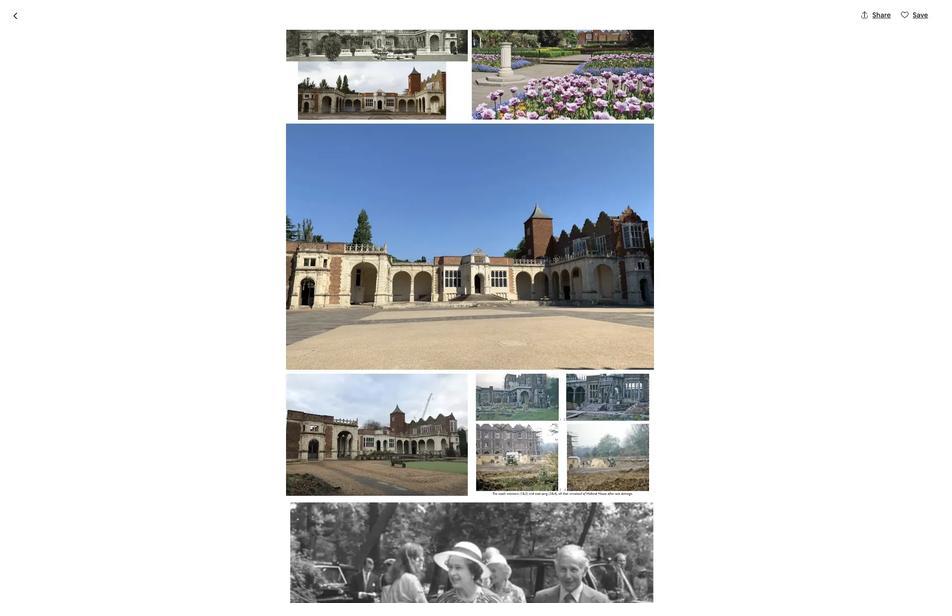 Task type: locate. For each thing, give the bounding box(es) containing it.
with inside dedicated workspace a common area with wifi that's well-suited for working.
[[276, 455, 290, 464]]

this
[[659, 562, 671, 571], [311, 579, 324, 589]]

building
[[306, 489, 331, 498], [224, 567, 254, 577]]

1 vertical spatial you
[[615, 529, 627, 538]]

literally
[[368, 579, 394, 589]]

total
[[575, 413, 591, 422]]

1 vertical spatial building
[[224, 567, 254, 577]]

in right room
[[331, 51, 341, 68]]

0 vertical spatial building
[[306, 489, 331, 498]]

reserve
[[640, 504, 670, 514]]

dialog
[[0, 0, 940, 604]]

house left or
[[295, 555, 319, 565]]

in right check
[[271, 489, 277, 498]]

comparision of holland park house in 1896 and 2014 image
[[286, 0, 468, 120], [286, 0, 468, 120], [613, 235, 748, 371]]

12/27/2023
[[581, 447, 617, 456]]

of down areas,
[[482, 603, 490, 604]]

beautiful up the built
[[232, 555, 264, 565]]

you won't be charged yet
[[615, 529, 696, 538]]

0 vertical spatial with
[[276, 455, 290, 464]]

1 vertical spatial beautiful
[[418, 579, 450, 589]]

with up free cancellation for 48 hours
[[278, 489, 292, 498]]

2 horizontal spatial holland
[[452, 579, 480, 589]]

built
[[255, 567, 271, 577]]

baths
[[343, 403, 363, 413]]

en-suite garden room in oldest house of kensington image 4 image
[[613, 92, 748, 231]]

beautiful up formal on the left bottom of page
[[418, 579, 450, 589]]

area up covers
[[239, 579, 255, 589]]

this left listing
[[659, 562, 671, 571]]

1 horizontal spatial you
[[615, 529, 627, 538]]

you left won't
[[615, 529, 627, 538]]

0 horizontal spatial building
[[224, 567, 254, 577]]

serene
[[192, 591, 217, 601]]

of inside en-suite garden room in oldest house of kensington london, england, united kingdom
[[429, 51, 442, 68]]

in
[[331, 51, 341, 68], [271, 489, 277, 498], [210, 555, 216, 565], [273, 567, 279, 577], [396, 579, 402, 589]]

the up heritage
[[218, 555, 230, 565]]

park
[[221, 579, 237, 589]]

common
[[230, 455, 259, 464]]

suite
[[212, 51, 241, 68]]

0 horizontal spatial area
[[239, 579, 255, 589]]

for
[[360, 455, 369, 464], [289, 510, 300, 520], [301, 567, 311, 577], [308, 603, 318, 604]]

0 horizontal spatial house
[[295, 555, 319, 565]]

listing image 8 image
[[286, 374, 468, 496], [286, 374, 468, 496]]

hosted
[[261, 386, 298, 400]]

0 horizontal spatial beautiful
[[232, 555, 264, 565]]

with inside stay in the beautiful holland house or cope castle, a historic 17th-century grade-i heritage building built in 1607, for chancellor to king james i. holland park area is named after this house. live literally in the beautiful holland park. the serene park covers about 54 acres with semi-wild woodland,  formal garden areas, and the southernmost section used for sport. enjoy an exclusive view of the podium of t
[[318, 591, 334, 601]]

0 horizontal spatial this
[[311, 579, 324, 589]]

holland up 1607,
[[266, 555, 294, 565]]

$1,044 total before taxes
[[575, 398, 633, 422]]

listing image 9 image
[[472, 374, 654, 496], [472, 374, 654, 496]]

1 horizontal spatial this
[[659, 562, 671, 571]]

can
[[237, 489, 249, 498]]

stay in the beautiful holland house or cope castle, a historic 17th-century grade-i heritage building built in 1607, for chancellor to king james i. holland park area is named after this house. live literally in the beautiful holland park. the serene park covers about 54 acres with semi-wild woodland,  formal garden areas, and the southernmost section used for sport. enjoy an exclusive view of the podium of t
[[192, 555, 517, 604]]

1 vertical spatial area
[[239, 579, 255, 589]]

for inside dedicated workspace a common area with wifi that's well-suited for working.
[[360, 455, 369, 464]]

2 vertical spatial with
[[318, 591, 334, 601]]

park.
[[481, 579, 499, 589]]

you left can at the bottom left of page
[[224, 489, 236, 498]]

0 vertical spatial beautiful
[[232, 555, 264, 565]]

0 vertical spatial house
[[388, 51, 426, 68]]

for right suited at the left bottom of page
[[360, 455, 369, 464]]

with down workspace
[[276, 455, 290, 464]]

1 horizontal spatial house
[[388, 51, 426, 68]]

remains of the west side of holland house, viewed from the "dutch garden" parterre gardens image
[[472, 0, 654, 120], [472, 0, 654, 120]]

listing
[[672, 562, 692, 571]]

semi-
[[336, 591, 356, 601]]

free
[[224, 510, 240, 520]]

nature lodge hosted by nobel 1 bed · 13 shared baths
[[192, 386, 363, 413]]

learn more about the host, nobel. image
[[489, 386, 517, 414], [489, 386, 517, 414]]

free cancellation for 48 hours
[[224, 510, 334, 520]]

before
[[593, 413, 614, 422]]

or
[[320, 555, 328, 565]]

1 horizontal spatial holland
[[266, 555, 294, 565]]

1
[[282, 403, 285, 413]]

1 vertical spatial with
[[278, 489, 292, 498]]

1 vertical spatial house
[[295, 555, 319, 565]]

you for you can check in with the building staff.
[[224, 489, 236, 498]]

listing image 7 image
[[286, 124, 654, 370], [286, 124, 654, 370]]

house right "oldest"
[[388, 51, 426, 68]]

for down acres at the left bottom of the page
[[308, 603, 318, 604]]

wifi
[[291, 455, 303, 464]]

of left kensington
[[429, 51, 442, 68]]

holland
[[266, 555, 294, 565], [192, 579, 220, 589], [452, 579, 480, 589]]

i
[[487, 555, 489, 565]]

garden
[[244, 51, 290, 68]]

building up the park
[[224, 567, 254, 577]]

the
[[293, 489, 304, 498], [218, 555, 230, 565], [404, 579, 416, 589], [192, 603, 204, 604], [438, 603, 450, 604]]

view
[[410, 603, 427, 604]]

grade-
[[462, 555, 487, 565]]

well-
[[324, 455, 339, 464]]

0 vertical spatial you
[[224, 489, 236, 498]]

england,
[[220, 71, 248, 80]]

yet
[[686, 529, 696, 538]]

garden
[[440, 591, 466, 601]]

to
[[354, 567, 362, 577]]

house inside en-suite garden room in oldest house of kensington london, england, united kingdom
[[388, 51, 426, 68]]

0 vertical spatial area
[[260, 455, 274, 464]]

exclusive
[[375, 603, 408, 604]]

holland up areas,
[[452, 579, 480, 589]]

building left staff. on the left
[[306, 489, 331, 498]]

0 horizontal spatial you
[[224, 489, 236, 498]]

1 vertical spatial this
[[311, 579, 324, 589]]

with up sport.
[[318, 591, 334, 601]]

shared
[[316, 403, 341, 413]]

1 horizontal spatial beautiful
[[418, 579, 450, 589]]

the down i.
[[404, 579, 416, 589]]

area down workspace
[[260, 455, 274, 464]]

holland down heritage
[[192, 579, 220, 589]]

en-suite garden room in oldest house of kensington image 1 image
[[192, 92, 470, 371]]

a
[[224, 455, 229, 464]]

by nobel
[[300, 386, 345, 400]]

this up acres at the left bottom of the page
[[311, 579, 324, 589]]

enjoy
[[343, 603, 363, 604]]

and
[[491, 591, 505, 601]]

share button
[[857, 6, 895, 23]]

5th june 1980 when her majesty queen elizabeth attended a 
garden party with john parfitt, as part of the yha golden jubilee celebrations image
[[286, 500, 654, 604], [286, 500, 654, 604]]

i.
[[408, 567, 411, 577]]

bed
[[287, 403, 301, 413]]

castle,
[[352, 555, 377, 565]]

century
[[432, 555, 460, 565]]

area
[[260, 455, 274, 464], [239, 579, 255, 589]]

you
[[224, 489, 236, 498], [615, 529, 627, 538]]

a
[[378, 555, 383, 565]]

beautiful
[[232, 555, 264, 565], [418, 579, 450, 589]]

1 horizontal spatial area
[[260, 455, 274, 464]]

staff.
[[333, 489, 348, 498]]

en-suite garden room in oldest house of kensington london, england, united kingdom
[[192, 51, 514, 80]]

you can check in with the building staff.
[[224, 489, 348, 498]]

the down serene at left bottom
[[192, 603, 204, 604]]

cancellation
[[242, 510, 287, 520]]



Task type: vqa. For each thing, say whether or not it's contained in the screenshot.
The Listing Image 9
yes



Task type: describe. For each thing, give the bounding box(es) containing it.
chancellor
[[313, 567, 352, 577]]

$1,044
[[575, 398, 609, 412]]

hours
[[313, 510, 334, 520]]

save button
[[897, 6, 932, 23]]

king
[[364, 567, 380, 577]]

lodge
[[230, 386, 259, 400]]

report
[[635, 562, 657, 571]]

acres
[[297, 591, 317, 601]]

used
[[288, 603, 306, 604]]

park
[[218, 591, 235, 601]]

oldest
[[344, 51, 385, 68]]

13
[[307, 403, 315, 413]]

Start your search search field
[[396, 8, 545, 32]]

won't
[[628, 529, 646, 538]]

0 horizontal spatial holland
[[192, 579, 220, 589]]

taxes
[[616, 413, 633, 422]]

for up the after
[[301, 567, 311, 577]]

in down james
[[396, 579, 402, 589]]

the up 48
[[293, 489, 304, 498]]

building inside stay in the beautiful holland house or cope castle, a historic 17th-century grade-i heritage building built in 1607, for chancellor to king james i. holland park area is named after this house. live literally in the beautiful holland park. the serene park covers about 54 acres with semi-wild woodland,  formal garden areas, and the southernmost section used for sport. enjoy an exclusive view of the podium of t
[[224, 567, 254, 577]]

working.
[[371, 455, 398, 464]]

be
[[648, 529, 656, 538]]

1 horizontal spatial building
[[306, 489, 331, 498]]

wild
[[356, 591, 371, 601]]

report this listing button
[[619, 562, 692, 571]]

en-suite garden room in oldest house of kensington image 2 image
[[474, 92, 609, 231]]

southernmost
[[206, 603, 258, 604]]

dedicated
[[224, 442, 263, 453]]

live
[[351, 579, 366, 589]]

in inside en-suite garden room in oldest house of kensington london, england, united kingdom
[[331, 51, 341, 68]]

heritage
[[192, 567, 223, 577]]

area inside stay in the beautiful holland house or cope castle, a historic 17th-century grade-i heritage building built in 1607, for chancellor to king james i. holland park area is named after this house. live literally in the beautiful holland park. the serene park covers about 54 acres with semi-wild woodland,  formal garden areas, and the southernmost section used for sport. enjoy an exclusive view of the podium of t
[[239, 579, 255, 589]]

that's
[[304, 455, 322, 464]]

suited
[[339, 455, 358, 464]]

house.
[[326, 579, 350, 589]]

you for you won't be charged yet
[[615, 529, 627, 538]]

·
[[303, 403, 305, 413]]

of down formal on the left bottom of page
[[429, 603, 436, 604]]

for left 48
[[289, 510, 300, 520]]

formal
[[414, 591, 438, 601]]

48
[[302, 510, 311, 520]]

section
[[259, 603, 286, 604]]

in right the stay
[[210, 555, 216, 565]]

covers
[[237, 591, 261, 601]]

london, england, united kingdom button
[[192, 71, 303, 80]]

woodland,
[[373, 591, 411, 601]]

share
[[873, 10, 891, 19]]

reserve button
[[575, 497, 735, 521]]

named
[[264, 579, 290, 589]]

the
[[501, 579, 515, 589]]

kingdom
[[273, 71, 303, 80]]

area inside dedicated workspace a common area with wifi that's well-suited for working.
[[260, 455, 274, 464]]

in up 'named'
[[273, 567, 279, 577]]

stay
[[192, 555, 208, 565]]

an
[[365, 603, 374, 604]]

1607,
[[281, 567, 299, 577]]

kensington
[[445, 51, 514, 68]]

united
[[250, 71, 272, 80]]

is
[[257, 579, 262, 589]]

en-suite garden room in oldest house of kensington image 3 image
[[474, 235, 609, 371]]

en-
[[192, 51, 212, 68]]

historic
[[385, 555, 411, 565]]

house inside stay in the beautiful holland house or cope castle, a historic 17th-century grade-i heritage building built in 1607, for chancellor to king james i. holland park area is named after this house. live literally in the beautiful holland park. the serene park covers about 54 acres with semi-wild woodland,  formal garden areas, and the southernmost section used for sport. enjoy an exclusive view of the podium of t
[[295, 555, 319, 565]]

sport.
[[320, 603, 342, 604]]

12/27/2023 button
[[575, 434, 735, 461]]

the down garden
[[438, 603, 450, 604]]

0 vertical spatial this
[[659, 562, 671, 571]]

james
[[382, 567, 406, 577]]

areas,
[[468, 591, 489, 601]]

save
[[913, 10, 928, 19]]

room
[[292, 51, 328, 68]]

podium
[[452, 603, 480, 604]]

about
[[263, 591, 284, 601]]

dialog containing share
[[0, 0, 940, 604]]

cope
[[330, 555, 350, 565]]

nature
[[192, 386, 227, 400]]

dedicated workspace a common area with wifi that's well-suited for working.
[[224, 442, 398, 464]]

this inside stay in the beautiful holland house or cope castle, a historic 17th-century grade-i heritage building built in 1607, for chancellor to king james i. holland park area is named after this house. live literally in the beautiful holland park. the serene park covers about 54 acres with semi-wild woodland,  formal garden areas, and the southernmost section used for sport. enjoy an exclusive view of the podium of t
[[311, 579, 324, 589]]

report this listing
[[635, 562, 692, 571]]

check
[[250, 489, 269, 498]]

54
[[286, 591, 295, 601]]

charged
[[657, 529, 684, 538]]

after
[[291, 579, 309, 589]]

workspace
[[265, 442, 306, 453]]



